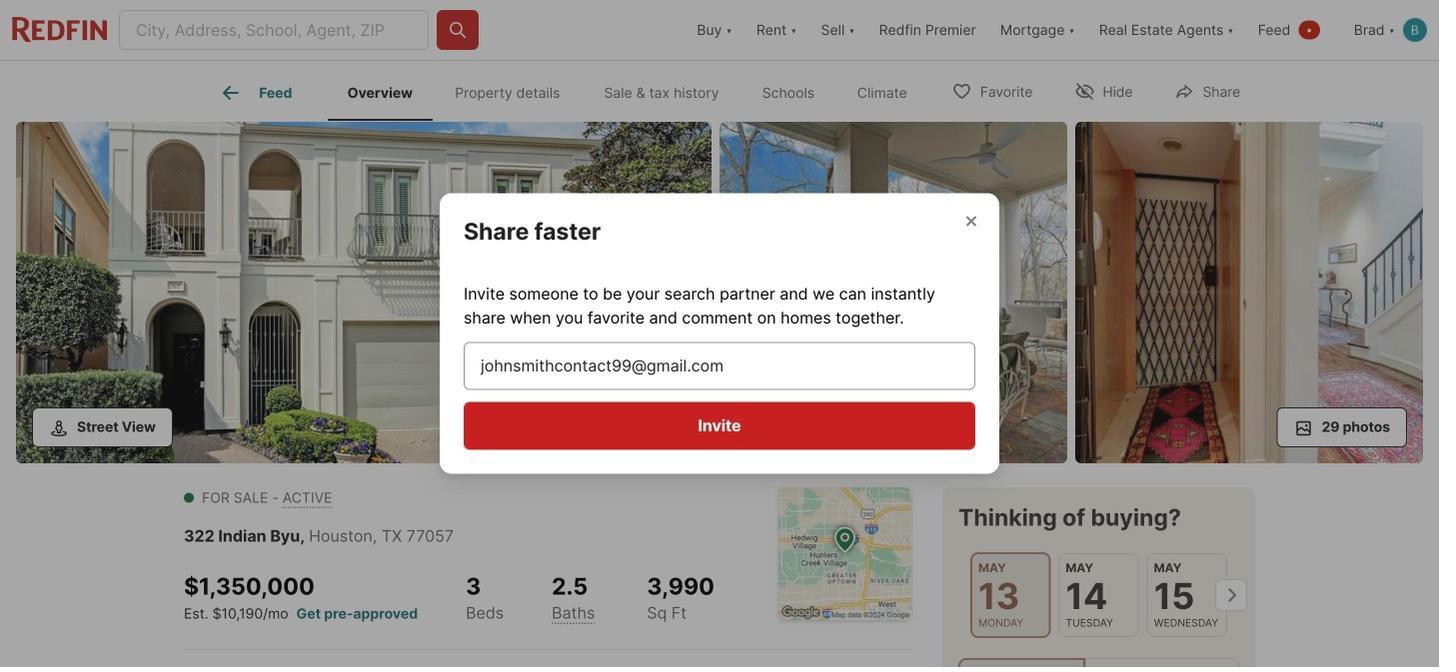 Task type: locate. For each thing, give the bounding box(es) containing it.
City, Address, School, Agent, ZIP search field
[[119, 10, 429, 50]]

2 option from the left
[[1086, 659, 1239, 668]]

2 horizontal spatial 322 indian byu, houston, tx 77057 image
[[1076, 122, 1423, 464]]

dialog
[[440, 193, 1000, 474]]

1 322 indian byu, houston, tx 77057 image from the left
[[16, 122, 712, 464]]

option
[[959, 659, 1086, 668], [1086, 659, 1239, 668]]

0 horizontal spatial 322 indian byu, houston, tx 77057 image
[[16, 122, 712, 464]]

1 horizontal spatial 322 indian byu, houston, tx 77057 image
[[720, 122, 1068, 464]]

None button
[[971, 553, 1051, 639], [1059, 554, 1139, 638], [1147, 554, 1227, 638], [971, 553, 1051, 639], [1059, 554, 1139, 638], [1147, 554, 1227, 638]]

tab list
[[184, 61, 945, 121]]

Enter their email address text field
[[481, 354, 959, 378]]

list box
[[959, 659, 1239, 668]]

map entry image
[[779, 488, 912, 621]]

share faster element
[[464, 193, 625, 246]]

2 322 indian byu, houston, tx 77057 image from the left
[[720, 122, 1068, 464]]

322 indian byu, houston, tx 77057 image
[[16, 122, 712, 464], [720, 122, 1068, 464], [1076, 122, 1423, 464]]



Task type: describe. For each thing, give the bounding box(es) containing it.
next image
[[1216, 580, 1247, 612]]

submit search image
[[448, 20, 468, 40]]

3 322 indian byu, houston, tx 77057 image from the left
[[1076, 122, 1423, 464]]

user photo image
[[1403, 18, 1427, 42]]

1 option from the left
[[959, 659, 1086, 668]]



Task type: vqa. For each thing, say whether or not it's contained in the screenshot.
REDFIN PREMIER AGENT related to Williams
no



